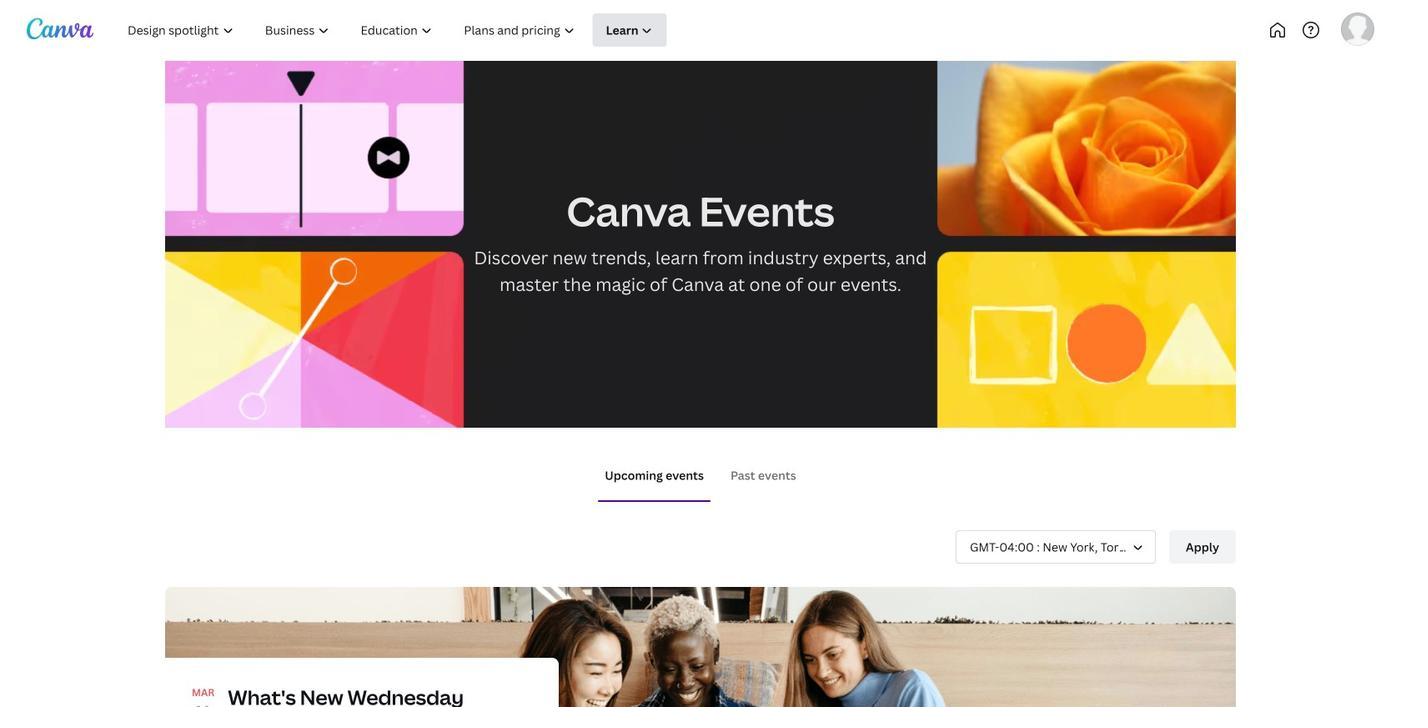 Task type: vqa. For each thing, say whether or not it's contained in the screenshot.
PRESENTATION
no



Task type: describe. For each thing, give the bounding box(es) containing it.
top level navigation element
[[113, 13, 724, 47]]



